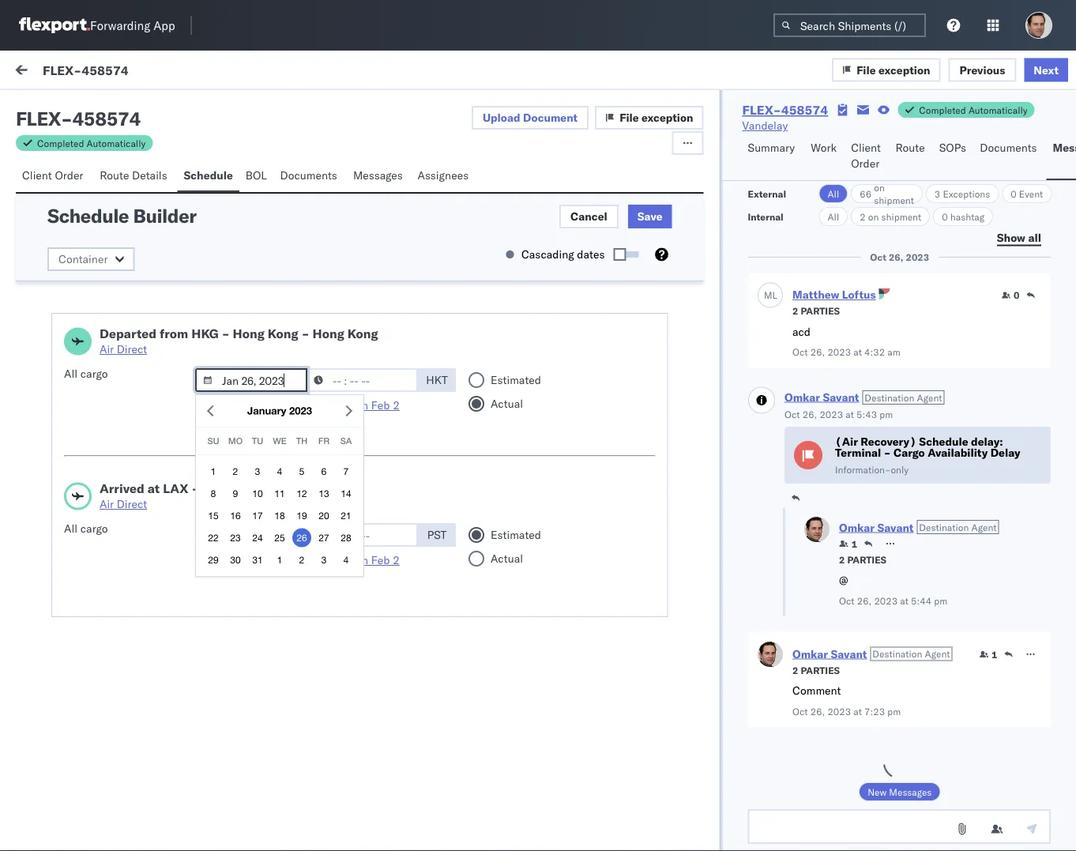 Task type: locate. For each thing, give the bounding box(es) containing it.
1 vertical spatial omkar savant destination agent
[[792, 647, 950, 661]]

1 vertical spatial a
[[83, 530, 89, 544]]

sops
[[940, 141, 967, 155]]

2 parties for acd
[[792, 305, 840, 317]]

1 exception: from the top
[[50, 412, 106, 426]]

all button for 66
[[819, 184, 848, 203]]

26, inside comment oct 26, 2023 at 7:23 pm
[[810, 705, 825, 717]]

external inside external (0) button
[[25, 100, 67, 114]]

pm right the 7:23
[[887, 705, 901, 717]]

order up latent
[[55, 168, 83, 182]]

1 pm from the top
[[471, 184, 487, 198]]

hkt
[[426, 373, 448, 387]]

0 vertical spatial actual
[[491, 397, 523, 411]]

client order button up 66 at top
[[845, 134, 890, 180]]

0 left 'hashtag'
[[942, 211, 948, 223]]

26, inside acd oct 26, 2023 at 4:32 am
[[810, 346, 825, 358]]

1 vertical spatial exception
[[642, 111, 694, 124]]

2 exception: from the top
[[50, 499, 106, 513]]

26, left 5:43
[[802, 408, 817, 420]]

1 edt from the top
[[490, 184, 510, 198]]

flex- 1854269
[[839, 255, 920, 269]]

2 updated from the top
[[312, 553, 353, 567]]

a right is in the left of the page
[[83, 530, 89, 544]]

4:32
[[864, 346, 885, 358]]

route inside route button
[[896, 141, 925, 155]]

8
[[211, 488, 216, 499]]

1 hong from the left
[[233, 326, 265, 341]]

schedule builder
[[47, 204, 196, 228]]

omkar savant button up 5:43
[[785, 390, 859, 404]]

4 for the topmost 4 button
[[277, 466, 282, 477]]

cargo for arrived
[[80, 522, 108, 536]]

2 automation from the top
[[251, 553, 309, 567]]

1 vertical spatial air direct link
[[100, 496, 307, 512]]

0 vertical spatial 4
[[277, 466, 282, 477]]

2 parties down "matthew"
[[792, 305, 840, 317]]

messages
[[353, 168, 403, 182], [889, 786, 932, 798]]

forwarding app
[[90, 18, 175, 33]]

completed down flex - 458574
[[37, 137, 84, 149]]

omkar savant up warehouse
[[77, 471, 147, 485]]

1 vertical spatial 0
[[942, 211, 948, 223]]

25 button
[[270, 528, 289, 547]]

schedule left "delay:"
[[919, 435, 968, 449]]

shipment
[[874, 194, 914, 206], [882, 211, 922, 223]]

1 vertical spatial destination
[[919, 521, 969, 533]]

1 vertical spatial flex-458574
[[743, 102, 829, 118]]

work for related
[[875, 137, 896, 149]]

1 flexport automation updated on feb 2 button from the top
[[206, 398, 400, 412]]

-- : -- -- text field
[[306, 368, 418, 392], [306, 523, 418, 547]]

feb
[[371, 398, 390, 412], [371, 553, 390, 567]]

1 -- : -- -- text field from the top
[[306, 368, 418, 392]]

cascading
[[522, 247, 574, 261]]

air down the arrived
[[100, 497, 114, 511]]

pm right the 5:44
[[934, 595, 948, 607]]

1 vertical spatial cargo
[[80, 522, 108, 536]]

2 vertical spatial 0
[[1014, 289, 1020, 301]]

documents button right 'bol'
[[274, 161, 347, 192]]

are
[[66, 602, 82, 615]]

2023, left 6:30
[[410, 326, 441, 340]]

edt right 5:45
[[490, 603, 510, 617]]

am right i
[[54, 270, 69, 283]]

0 vertical spatial schedule
[[184, 168, 233, 182]]

3 button up 10 "button"
[[248, 462, 267, 481]]

has
[[320, 602, 338, 615]]

we right the "tu"
[[273, 436, 287, 446]]

3 omkar savant from the top
[[77, 313, 147, 327]]

air direct link
[[100, 341, 378, 357], [100, 496, 307, 512]]

1 flexport from the top
[[206, 398, 248, 412]]

0 horizontal spatial documents
[[280, 168, 337, 182]]

flexport for los
[[206, 553, 248, 567]]

None text field
[[748, 809, 1051, 844]]

5 edt from the top
[[490, 603, 510, 617]]

cancel button
[[560, 205, 619, 228]]

client order up latent
[[22, 168, 83, 182]]

1 vertical spatial this
[[120, 617, 142, 631]]

2023 inside 'omkar savant destination agent oct 26, 2023 at 5:43 pm'
[[820, 408, 843, 420]]

actual for departed from hkg - hong kong - hong kong
[[491, 397, 523, 411]]

1 horizontal spatial this
[[120, 617, 142, 631]]

cargo right is in the left of the page
[[80, 522, 108, 536]]

oct inside 'omkar savant destination agent oct 26, 2023 at 5:43 pm'
[[785, 408, 800, 420]]

automation down 25
[[251, 553, 309, 567]]

0 inside button
[[1014, 289, 1020, 301]]

client order up 66 at top
[[851, 141, 881, 170]]

flexport down mmm d, yyyy text field
[[206, 398, 248, 412]]

when
[[210, 617, 237, 631]]

1 horizontal spatial work
[[875, 137, 896, 149]]

omkar savant for your
[[77, 313, 147, 327]]

0 for event
[[1011, 188, 1017, 200]]

2 estimated from the top
[[491, 528, 541, 542]]

4 for the rightmost 4 button
[[344, 554, 349, 565]]

pm for 5:46
[[471, 405, 487, 419]]

air inside 'arrived at lax - los angeles - ca air direct'
[[100, 497, 114, 511]]

0 vertical spatial parties
[[801, 305, 840, 317]]

16 button
[[226, 506, 245, 525]]

2 edt from the top
[[490, 255, 510, 269]]

file up category
[[620, 111, 639, 124]]

0 vertical spatial automation
[[251, 398, 309, 412]]

2 resize handle column header from the left
[[578, 132, 597, 836]]

flexport automation updated on feb 2 button
[[206, 398, 400, 412], [206, 553, 400, 567]]

4 up 11
[[277, 466, 282, 477]]

0 horizontal spatial work
[[45, 61, 86, 83]]

2 pm from the top
[[471, 255, 487, 269]]

0 vertical spatial your
[[275, 270, 297, 283]]

file down search shipments (/) text field
[[857, 63, 876, 76]]

1 vertical spatial route
[[100, 168, 129, 182]]

2 vertical spatial cargo
[[293, 617, 320, 631]]

2 all cargo from the top
[[64, 522, 108, 536]]

bol button
[[239, 161, 274, 192]]

partnership.
[[156, 546, 218, 560]]

notifying
[[85, 602, 129, 615]]

at for comment
[[853, 705, 862, 717]]

0 horizontal spatial schedule
[[47, 204, 129, 228]]

omkar up @
[[839, 520, 875, 534]]

completed
[[919, 104, 967, 116], [37, 137, 84, 149]]

edt for oct 26, 2023, 6:30 pm edt
[[490, 326, 510, 340]]

1 vertical spatial estimated
[[491, 528, 541, 542]]

updated down we
[[312, 553, 353, 567]]

exception: for exception:
[[50, 412, 106, 426]]

client up latent
[[22, 168, 52, 182]]

work right import
[[153, 65, 179, 79]]

0 horizontal spatial hong
[[233, 326, 265, 341]]

estimated for arrived at lax - los angeles - ca
[[491, 528, 541, 542]]

at up the exception: warehouse devan delay
[[148, 481, 160, 496]]

2 (0) from the left
[[148, 100, 168, 114]]

internal down import
[[106, 100, 145, 114]]

1 horizontal spatial order
[[851, 157, 880, 170]]

savant up comment oct 26, 2023 at 7:23 pm
[[831, 647, 867, 661]]

flex
[[16, 107, 61, 130]]

0 vertical spatial work
[[153, 65, 179, 79]]

omkar savant destination agent for comment
[[792, 647, 950, 661]]

shipment up 2 on shipment
[[874, 194, 914, 206]]

2 button up '9' button
[[226, 462, 245, 481]]

2 direct from the top
[[117, 497, 147, 511]]

external down my work
[[25, 100, 67, 114]]

0 vertical spatial air
[[100, 342, 114, 356]]

schedule up container
[[47, 204, 129, 228]]

1 vertical spatial flexport automation updated on feb 2 button
[[206, 553, 400, 567]]

26, left 7:00
[[390, 255, 407, 269]]

all button for 2
[[819, 207, 848, 226]]

2 flex- 458574 from the top
[[839, 603, 913, 617]]

1 automation from the top
[[251, 398, 309, 412]]

0 vertical spatial direct
[[117, 342, 147, 356]]

hong right hkg
[[233, 326, 265, 341]]

you
[[132, 602, 149, 615]]

2 all button from the top
[[819, 207, 848, 226]]

None checkbox
[[617, 251, 639, 258]]

0 vertical spatial pm
[[880, 408, 893, 420]]

1 air direct link from the top
[[100, 341, 378, 357]]

warehouse
[[109, 499, 168, 513]]

2023 inside @ oct 26, 2023 at 5:44 pm
[[874, 595, 898, 607]]

omkar savant for test.
[[77, 171, 147, 185]]

automation down mmm d, yyyy text field
[[251, 398, 309, 412]]

at left the 7:23
[[853, 705, 862, 717]]

1 vertical spatial 4 button
[[337, 550, 356, 569]]

0 horizontal spatial client order
[[22, 168, 83, 182]]

2 feb from the top
[[371, 553, 390, 567]]

2 parties button for @
[[839, 552, 887, 566]]

at inside 'arrived at lax - los angeles - ca air direct'
[[148, 481, 160, 496]]

flexport for hong
[[206, 398, 248, 412]]

3 up angeles
[[255, 466, 260, 477]]

0 left event
[[1011, 188, 1017, 200]]

1 all cargo from the top
[[64, 367, 108, 381]]

parties up @
[[847, 554, 887, 566]]

1 horizontal spatial work
[[811, 141, 837, 155]]

omkar savant down schedule builder
[[77, 242, 147, 256]]

contract
[[212, 530, 254, 544]]

4 2023, from the top
[[410, 405, 441, 419]]

26, inside 'omkar savant destination agent oct 26, 2023 at 5:43 pm'
[[802, 408, 817, 420]]

delay
[[991, 446, 1021, 460], [207, 499, 237, 513]]

7
[[344, 466, 349, 477]]

external for external (0)
[[25, 100, 67, 114]]

resize handle column header
[[343, 132, 362, 836], [578, 132, 597, 836], [813, 132, 832, 836], [1048, 132, 1067, 836]]

- inside the (air recovery) schedule delay: terminal - cargo availability delay information-only
[[884, 446, 891, 460]]

pst
[[427, 528, 447, 542]]

19 button
[[292, 506, 311, 525]]

2 air direct link from the top
[[100, 496, 307, 512]]

air inside departed from hkg - hong kong - hong kong air direct
[[100, 342, 114, 356]]

11 button
[[270, 484, 289, 503]]

1 air from the top
[[100, 342, 114, 356]]

messages up oct 26, 2023, 7:22 pm edt
[[353, 168, 403, 182]]

pm inside 'omkar savant destination agent oct 26, 2023 at 5:43 pm'
[[880, 408, 893, 420]]

messages right new
[[889, 786, 932, 798]]

exception: up is in the left of the page
[[50, 499, 106, 513]]

0 vertical spatial exception
[[879, 63, 931, 76]]

22 button
[[204, 528, 223, 547]]

0 horizontal spatial 3
[[255, 466, 260, 477]]

MMM D, YYYY text field
[[195, 523, 307, 547]]

month  2023-01 element
[[201, 460, 359, 571]]

0 horizontal spatial this
[[47, 530, 69, 544]]

0 horizontal spatial am
[[54, 270, 69, 283]]

1 horizontal spatial route
[[896, 141, 925, 155]]

pm for comment
[[887, 705, 901, 717]]

1 2023, from the top
[[410, 184, 441, 198]]

my
[[16, 61, 41, 83]]

1 horizontal spatial 3
[[321, 554, 327, 565]]

2 down the 26
[[299, 554, 305, 565]]

1 horizontal spatial delay
[[991, 446, 1021, 460]]

pm right 5:46 on the top left
[[471, 405, 487, 419]]

all cargo for departed
[[64, 367, 108, 381]]

a right filing in the top left of the page
[[100, 270, 106, 283]]

10 button
[[248, 484, 267, 503]]

2 parties up @
[[839, 554, 887, 566]]

1 vertical spatial 3 button
[[315, 550, 334, 569]]

exception down search shipments (/) text field
[[879, 63, 931, 76]]

0 horizontal spatial internal
[[106, 100, 145, 114]]

2 actual from the top
[[491, 552, 523, 566]]

air
[[100, 342, 114, 356], [100, 497, 114, 511]]

flexport automation updated on feb 2 button up th
[[206, 398, 400, 412]]

0 horizontal spatial completed
[[37, 137, 84, 149]]

floats
[[98, 341, 126, 355]]

filtered by:
[[353, 65, 409, 79]]

schedule inside button
[[184, 168, 233, 182]]

1 horizontal spatial external
[[748, 188, 787, 200]]

2023 up th
[[289, 405, 312, 417]]

oct inside comment oct 26, 2023 at 7:23 pm
[[792, 705, 808, 717]]

edt right 6:30
[[490, 326, 510, 340]]

1 vertical spatial automatically
[[87, 137, 146, 149]]

1 (0) from the left
[[70, 100, 90, 114]]

3 button down the 27 button
[[315, 550, 334, 569]]

omkar savant button up the comment
[[792, 647, 867, 661]]

work inside "button"
[[153, 65, 179, 79]]

3 left exceptions
[[935, 188, 941, 200]]

2 parties up the comment
[[792, 664, 840, 676]]

2023,
[[410, 184, 441, 198], [410, 255, 441, 269], [410, 326, 441, 340], [410, 405, 441, 419], [410, 603, 441, 617]]

8 button
[[204, 484, 223, 503]]

1 vertical spatial external
[[748, 188, 787, 200]]

0 horizontal spatial (0)
[[70, 100, 90, 114]]

at left 5:43
[[846, 408, 854, 420]]

10
[[252, 488, 263, 499]]

1 horizontal spatial 4
[[344, 554, 349, 565]]

route for route details
[[100, 168, 129, 182]]

arrived
[[100, 481, 145, 496]]

1 horizontal spatial your
[[175, 602, 197, 615]]

flexport down 'contract' at the bottom left of page
[[206, 553, 248, 567]]

k
[[253, 602, 261, 615]]

5 omkar savant from the top
[[77, 471, 147, 485]]

file exception down search shipments (/) text field
[[857, 63, 931, 76]]

2023 down the comment
[[828, 705, 851, 717]]

2 omkar savant from the top
[[77, 242, 147, 256]]

agent for @
[[971, 521, 997, 533]]

3 edt from the top
[[490, 326, 510, 340]]

import
[[117, 65, 150, 79]]

at
[[853, 346, 862, 358], [846, 408, 854, 420], [148, 481, 160, 496], [900, 595, 909, 607], [853, 705, 862, 717]]

client right "work" button
[[851, 141, 881, 155]]

1 omkar savant from the top
[[77, 171, 147, 185]]

updated up fr
[[312, 398, 353, 412]]

category
[[605, 137, 644, 149]]

angeles
[[226, 481, 275, 496]]

26,
[[390, 184, 407, 198], [889, 251, 903, 263], [390, 255, 407, 269], [390, 326, 407, 340], [810, 346, 825, 358], [390, 405, 407, 419], [802, 408, 817, 420], [857, 595, 872, 607], [390, 603, 407, 617], [810, 705, 825, 717]]

1 vertical spatial 2 parties button
[[839, 552, 887, 566]]

15
[[208, 510, 219, 521]]

1 vertical spatial all cargo
[[64, 522, 108, 536]]

2 flexport automation updated on feb 2 button from the top
[[206, 553, 400, 567]]

1 estimated from the top
[[491, 373, 541, 387]]

1 horizontal spatial client
[[851, 141, 881, 155]]

on inside 66 on shipment
[[874, 181, 885, 193]]

filing
[[72, 270, 97, 283]]

flexport automation updated on feb 2 up th
[[206, 398, 400, 412]]

0 vertical spatial 2 button
[[226, 462, 245, 481]]

automatically up route details
[[87, 137, 146, 149]]

all button left 66 at top
[[819, 184, 848, 203]]

1 vertical spatial 4
[[344, 554, 349, 565]]

2023 inside acd oct 26, 2023 at 4:32 am
[[828, 346, 851, 358]]

3 exceptions
[[935, 188, 991, 200]]

1 vertical spatial all button
[[819, 207, 848, 226]]

1 vertical spatial 2 button
[[292, 550, 311, 569]]

0 vertical spatial 2 parties
[[792, 305, 840, 317]]

0 vertical spatial file exception
[[857, 63, 931, 76]]

your left boat!
[[129, 341, 151, 355]]

summary
[[748, 141, 795, 155]]

1 vertical spatial air
[[100, 497, 114, 511]]

your up occurs
[[175, 602, 197, 615]]

updated for hong
[[312, 398, 353, 412]]

0 horizontal spatial your
[[129, 341, 151, 355]]

external for external
[[748, 188, 787, 200]]

1 updated from the top
[[312, 398, 353, 412]]

1 resize handle column header from the left
[[343, 132, 362, 836]]

4 pm from the top
[[471, 405, 487, 419]]

4 resize handle column header from the left
[[1048, 132, 1067, 836]]

route left sops on the top right of page
[[896, 141, 925, 155]]

4 edt from the top
[[490, 405, 510, 419]]

2 flexport from the top
[[206, 553, 248, 567]]

2 2023, from the top
[[410, 255, 441, 269]]

flexport automation updated on feb 2 for ca
[[206, 553, 400, 567]]

26, inside @ oct 26, 2023 at 5:44 pm
[[857, 595, 872, 607]]

work
[[45, 61, 86, 83], [875, 137, 896, 149]]

1 vertical spatial file
[[620, 111, 639, 124]]

5 pm from the top
[[471, 603, 487, 617]]

savant inside 'omkar savant destination agent oct 26, 2023 at 5:43 pm'
[[823, 390, 859, 404]]

3 2023, from the top
[[410, 326, 441, 340]]

0 vertical spatial destination
[[865, 392, 914, 404]]

3 flex- 458574 from the top
[[839, 705, 913, 719]]

shipment for 66 on shipment
[[874, 194, 914, 206]]

1 button
[[204, 462, 223, 481], [839, 537, 857, 550], [270, 550, 289, 569], [979, 648, 998, 661]]

(0) down import work "button"
[[148, 100, 168, 114]]

this
[[191, 530, 209, 544]]

completed up item/shipment
[[919, 104, 967, 116]]

new
[[868, 786, 887, 798]]

estimated for departed from hkg - hong kong - hong kong
[[491, 373, 541, 387]]

0 vertical spatial completed
[[919, 104, 967, 116]]

1 horizontal spatial flex-458574
[[743, 102, 829, 118]]

1 vertical spatial completed automatically
[[37, 137, 146, 149]]

3 resize handle column header from the left
[[813, 132, 832, 836]]

estimated right the hkt
[[491, 373, 541, 387]]

parties for @
[[847, 554, 887, 566]]

2 parties button down "matthew"
[[792, 304, 840, 317]]

flexport. image
[[19, 17, 90, 33]]

at inside acd oct 26, 2023 at 4:32 am
[[853, 346, 862, 358]]

loftus
[[842, 288, 876, 302]]

0 vertical spatial route
[[896, 141, 925, 155]]

flex-458574 down the forwarding app link
[[43, 62, 129, 78]]

we inside we are notifying you that your shipment, k & k, devan has been delayed. this often occurs when unloading cargo
[[47, 602, 63, 615]]

resize handle column header for category
[[813, 132, 832, 836]]

resize handle column header for related work item/shipment
[[1048, 132, 1067, 836]]

pm right 5:43
[[880, 408, 893, 420]]

sa
[[340, 436, 352, 446]]

2 parties
[[792, 305, 840, 317], [839, 554, 887, 566], [792, 664, 840, 676]]

21
[[341, 510, 351, 521]]

2023, for 7:00
[[410, 255, 441, 269]]

11
[[275, 488, 285, 499]]

at inside comment oct 26, 2023 at 7:23 pm
[[853, 705, 862, 717]]

omkar up floats
[[77, 313, 110, 327]]

1 horizontal spatial 4 button
[[337, 550, 356, 569]]

file
[[857, 63, 876, 76], [620, 111, 639, 124]]

31
[[252, 554, 263, 565]]

3 pm from the top
[[471, 326, 487, 340]]

forwarding
[[90, 18, 150, 33]]

-- : -- -- text field for departed from hkg - hong kong - hong kong
[[306, 368, 418, 392]]

parties for acd
[[801, 305, 840, 317]]

1 flex- 458574 from the top
[[839, 184, 913, 198]]

this up the "will"
[[47, 530, 69, 544]]

schedule for schedule builder
[[47, 204, 129, 228]]

omkar savant button for comment
[[792, 647, 867, 661]]

oct 26, 2023, 5:46 pm edt
[[369, 405, 510, 419]]

-- : -- -- text field down the 21
[[306, 523, 418, 547]]

1 horizontal spatial file
[[857, 63, 876, 76]]

1 vertical spatial updated
[[312, 553, 353, 567]]

pm inside @ oct 26, 2023 at 5:44 pm
[[934, 595, 948, 607]]

edt right 7:00
[[490, 255, 510, 269]]

2023, for 5:46
[[410, 405, 441, 419]]

parties
[[801, 305, 840, 317], [847, 554, 887, 566], [801, 664, 840, 676]]

flex- 1366815
[[839, 326, 920, 340]]

omkar savant up messaging
[[77, 171, 147, 185]]

-- : -- -- text field up sa
[[306, 368, 418, 392]]

internal inside internal (0) button
[[106, 100, 145, 114]]

information-
[[835, 464, 891, 475]]

0 horizontal spatial exception
[[642, 111, 694, 124]]

0 vertical spatial exception:
[[50, 412, 106, 426]]

omkar savant button for @
[[839, 520, 914, 534]]

pm inside comment oct 26, 2023 at 7:23 pm
[[887, 705, 901, 717]]

flexport automation updated on feb 2
[[206, 398, 400, 412], [206, 553, 400, 567]]

0 vertical spatial internal
[[106, 100, 145, 114]]

1 horizontal spatial messages
[[889, 786, 932, 798]]

0 horizontal spatial client
[[22, 168, 52, 182]]

edt right 5:46 on the top left
[[490, 405, 510, 419]]

omkar savant for filing
[[77, 242, 147, 256]]

1 actual from the top
[[491, 397, 523, 411]]

1 vertical spatial flexport
[[206, 553, 248, 567]]

save
[[638, 209, 663, 223]]

work inside button
[[811, 141, 837, 155]]

documents right bol button
[[280, 168, 337, 182]]

pm for 6:30
[[471, 326, 487, 340]]

0 horizontal spatial 4 button
[[270, 462, 289, 481]]

1 horizontal spatial hong
[[313, 326, 345, 341]]

13 button
[[315, 484, 334, 503]]

1 all button from the top
[[819, 184, 848, 203]]

1 vertical spatial omkar savant button
[[839, 520, 914, 534]]

route inside route details button
[[100, 168, 129, 182]]

we for we
[[273, 436, 287, 446]]

6:30
[[444, 326, 468, 340]]

27 button
[[315, 528, 334, 547]]

flexport automation updated on feb 2 button down 26 button
[[206, 553, 400, 567]]

cargo inside we are notifying you that your shipment, k & k, devan has been delayed. this often occurs when unloading cargo
[[293, 617, 320, 631]]

26, left the 5:44
[[857, 595, 872, 607]]

morale!
[[299, 270, 337, 283]]

2 parties button for comment
[[792, 663, 840, 677]]

pm right 5:45
[[471, 603, 487, 617]]

1 vertical spatial -- : -- -- text field
[[306, 523, 418, 547]]

is
[[72, 530, 80, 544]]

26
[[297, 532, 307, 543]]

23 button
[[226, 528, 245, 547]]

2 vertical spatial destination
[[873, 648, 922, 660]]

at left the 4:32
[[853, 346, 862, 358]]

2 -- : -- -- text field from the top
[[306, 523, 418, 547]]

1 feb from the top
[[371, 398, 390, 412]]

1 flexport automation updated on feb 2 from the top
[[206, 398, 400, 412]]

direct
[[117, 342, 147, 356], [117, 497, 147, 511]]

at inside @ oct 26, 2023 at 5:44 pm
[[900, 595, 909, 607]]

2 air from the top
[[100, 497, 114, 511]]

2023, left 5:45
[[410, 603, 441, 617]]

1 vertical spatial exception:
[[50, 499, 106, 513]]

all cargo up create
[[64, 522, 108, 536]]

7:23
[[864, 705, 885, 717]]

schedule
[[184, 168, 233, 182], [47, 204, 129, 228], [919, 435, 968, 449]]

2 flexport automation updated on feb 2 from the top
[[206, 553, 400, 567]]

0 vertical spatial estimated
[[491, 373, 541, 387]]

0 vertical spatial agent
[[917, 392, 942, 404]]

5 2023, from the top
[[410, 603, 441, 617]]

completed automatically down flex - 458574
[[37, 137, 146, 149]]

0 vertical spatial -- : -- -- text field
[[306, 368, 418, 392]]

omkar savant destination agent up comment oct 26, 2023 at 7:23 pm
[[792, 647, 950, 661]]

shipment inside 66 on shipment
[[874, 194, 914, 206]]

30 button
[[226, 550, 245, 569]]

1 vertical spatial delay
[[207, 499, 237, 513]]

2 parties button
[[792, 304, 840, 317], [839, 552, 887, 566], [792, 663, 840, 677]]

exception:
[[50, 412, 106, 426], [50, 499, 106, 513]]

1 direct from the top
[[117, 342, 147, 356]]

0 vertical spatial this
[[47, 530, 69, 544]]

savant up warehouse
[[113, 471, 147, 485]]

new messages
[[868, 786, 932, 798]]

actual for arrived at lax - los angeles - ca
[[491, 552, 523, 566]]

show
[[997, 230, 1026, 244]]



Task type: vqa. For each thing, say whether or not it's contained in the screenshot.


Task type: describe. For each thing, give the bounding box(es) containing it.
1 vertical spatial your
[[129, 341, 151, 355]]

direct inside departed from hkg - hong kong - hong kong air direct
[[117, 342, 147, 356]]

exception: warehouse devan delay
[[50, 499, 237, 513]]

oct inside acd oct 26, 2023 at 4:32 am
[[792, 346, 808, 358]]

show all button
[[988, 226, 1051, 250]]

1 horizontal spatial client order button
[[845, 134, 890, 180]]

17
[[252, 510, 263, 521]]

0 hashtag
[[942, 211, 985, 223]]

customs hold type
[[161, 412, 263, 426]]

schedule inside the (air recovery) schedule delay: terminal - cargo availability delay information-only
[[919, 435, 968, 449]]

@
[[839, 573, 848, 587]]

next button
[[1025, 58, 1069, 82]]

14 button
[[337, 484, 356, 503]]

2 vertical spatial 3
[[321, 554, 327, 565]]

at for @
[[900, 595, 909, 607]]

flex- 2271801
[[839, 405, 920, 419]]

omkar savant destination agent for @
[[839, 520, 997, 534]]

18
[[275, 510, 285, 521]]

2 up acd
[[792, 305, 798, 317]]

omkar inside 'omkar savant destination agent oct 26, 2023 at 5:43 pm'
[[785, 390, 820, 404]]

my work
[[16, 61, 86, 83]]

comment oct 26, 2023 at 7:23 pm
[[792, 684, 901, 717]]

26, left assignees button
[[390, 184, 407, 198]]

your inside we are notifying you that your shipment, k & k, devan has been delayed. this often occurs when unloading cargo
[[175, 602, 197, 615]]

at inside 'omkar savant destination agent oct 26, 2023 at 5:43 pm'
[[846, 408, 854, 420]]

lax
[[163, 481, 189, 496]]

edt for oct 26, 2023, 7:00 pm edt
[[490, 255, 510, 269]]

2 up the comment
[[792, 664, 798, 676]]

0 for hashtag
[[942, 211, 948, 223]]

by:
[[394, 65, 409, 79]]

&
[[263, 602, 271, 615]]

0 horizontal spatial flex-458574
[[43, 62, 129, 78]]

terminal
[[835, 446, 881, 460]]

acd
[[792, 324, 811, 338]]

savant down whatever floats your boat! waka waka!
[[113, 385, 147, 398]]

1 vertical spatial documents
[[280, 168, 337, 182]]

omkar down floats
[[77, 385, 110, 398]]

destination inside 'omkar savant destination agent oct 26, 2023 at 5:43 pm'
[[865, 392, 914, 404]]

exception: for exception: warehouse devan delay
[[50, 499, 106, 513]]

established,
[[257, 530, 319, 544]]

all left 2 on shipment
[[828, 211, 840, 223]]

matthew loftus button
[[792, 288, 876, 302]]

updated for ca
[[312, 553, 353, 567]]

1 kong from the left
[[268, 326, 299, 341]]

air direct link for hong
[[100, 341, 378, 357]]

all down whatever
[[64, 367, 78, 381]]

27
[[319, 532, 329, 543]]

0 horizontal spatial completed automatically
[[37, 137, 146, 149]]

2023, for 7:22
[[410, 184, 441, 198]]

1 horizontal spatial file exception
[[857, 63, 931, 76]]

0 horizontal spatial order
[[55, 168, 83, 182]]

omkar up the comment
[[792, 647, 828, 661]]

pm for 7:00
[[471, 255, 487, 269]]

flexport automation updated on feb 2 button for hong
[[206, 398, 400, 412]]

savant down only
[[877, 520, 914, 534]]

2 up oct 26, 2023, 5:45 pm edt
[[393, 553, 400, 567]]

from
[[160, 326, 188, 341]]

internal for internal (0)
[[106, 100, 145, 114]]

forwarding app link
[[19, 17, 175, 33]]

flexport automation updated on feb 2 for hong
[[206, 398, 400, 412]]

2 hong from the left
[[313, 326, 345, 341]]

agent inside 'omkar savant destination agent oct 26, 2023 at 5:43 pm'
[[917, 392, 942, 404]]

5:45
[[444, 603, 468, 617]]

availability
[[928, 446, 988, 460]]

all cargo for arrived
[[64, 522, 108, 536]]

2 left 5:46 on the top left
[[393, 398, 400, 412]]

20
[[319, 510, 329, 521]]

hashtag
[[951, 211, 985, 223]]

29
[[208, 554, 219, 565]]

type
[[238, 412, 263, 426]]

0 horizontal spatial client order button
[[16, 161, 93, 192]]

automation for angeles
[[251, 553, 309, 567]]

(0) for internal (0)
[[148, 100, 168, 114]]

2023, for 6:30
[[410, 326, 441, 340]]

recovery)
[[861, 435, 916, 449]]

oct 26, 2023
[[870, 251, 929, 263]]

5:44
[[911, 595, 932, 607]]

flexport automation updated on feb 2 button for ca
[[206, 553, 400, 567]]

destination for @
[[919, 521, 969, 533]]

edt for oct 26, 2023, 7:22 pm edt
[[490, 184, 510, 198]]

0 vertical spatial file
[[857, 63, 876, 76]]

we for we are notifying you that your shipment, k & k, devan has been delayed. this often occurs when unloading cargo
[[47, 602, 63, 615]]

matthew loftus
[[792, 288, 876, 302]]

0 horizontal spatial a
[[83, 530, 89, 544]]

2 on shipment
[[860, 211, 922, 223]]

air direct link for los
[[100, 496, 307, 512]]

2 down 66 at top
[[860, 211, 866, 223]]

arrived at lax - los angeles - ca air direct
[[100, 481, 307, 511]]

pm for 7:22
[[471, 184, 487, 198]]

import work
[[117, 65, 179, 79]]

oct 26, 2023, 7:22 pm edt
[[369, 184, 510, 198]]

previous button
[[949, 58, 1017, 82]]

2 kong from the left
[[348, 326, 378, 341]]

20 button
[[315, 506, 334, 525]]

savant up whatever floats your boat! waka waka!
[[113, 313, 147, 327]]

18 button
[[270, 506, 289, 525]]

with
[[166, 530, 188, 544]]

6 button
[[315, 462, 334, 481]]

agent for comment
[[925, 648, 950, 660]]

delayed.
[[75, 617, 118, 631]]

0 horizontal spatial 2 button
[[226, 462, 245, 481]]

comment
[[792, 684, 841, 698]]

shipment for 2 on shipment
[[882, 211, 922, 223]]

show all
[[997, 230, 1042, 244]]

feb for departed from hkg - hong kong - hong kong
[[371, 398, 390, 412]]

upload document
[[483, 111, 578, 124]]

vandelay
[[743, 119, 788, 132]]

am inside acd oct 26, 2023 at 4:32 am
[[887, 346, 901, 358]]

internal for internal
[[748, 211, 784, 223]]

parties for comment
[[801, 664, 840, 676]]

0 vertical spatial automatically
[[969, 104, 1028, 116]]

0 vertical spatial 3 button
[[248, 462, 267, 481]]

1 vertical spatial 3
[[255, 466, 260, 477]]

all left 66 at top
[[828, 188, 840, 200]]

pm for 5:45
[[471, 603, 487, 617]]

upload document button
[[472, 106, 589, 130]]

oct inside @ oct 26, 2023 at 5:44 pm
[[839, 595, 855, 607]]

cancel
[[571, 209, 608, 223]]

9
[[233, 488, 238, 499]]

@ oct 26, 2023 at 5:44 pm
[[839, 573, 948, 607]]

external (0)
[[25, 100, 90, 114]]

direct inside 'arrived at lax - los angeles - ca air direct'
[[117, 497, 147, 511]]

1 horizontal spatial documents
[[980, 141, 1037, 155]]

26, left 5:46 on the top left
[[390, 405, 407, 419]]

oct 26, 2023, 6:30 pm edt
[[369, 326, 510, 340]]

related
[[840, 137, 873, 149]]

5 button
[[292, 462, 311, 481]]

will
[[47, 546, 65, 560]]

container button
[[47, 247, 135, 271]]

26, left 6:30
[[390, 326, 407, 340]]

delay inside the (air recovery) schedule delay: terminal - cargo availability delay information-only
[[991, 446, 1021, 460]]

4 flex- 458574 from the top
[[839, 792, 913, 806]]

2 parties for @
[[839, 554, 887, 566]]

1 horizontal spatial documents button
[[974, 134, 1047, 180]]

savant up test.
[[113, 171, 147, 185]]

0 horizontal spatial documents button
[[274, 161, 347, 192]]

2 parties for comment
[[792, 664, 840, 676]]

2023, for 5:45
[[410, 603, 441, 617]]

24 button
[[248, 528, 267, 547]]

all
[[1029, 230, 1042, 244]]

tu
[[252, 436, 263, 446]]

2023 down 2 on shipment
[[906, 251, 929, 263]]

feb for arrived at lax - los angeles - ca
[[371, 553, 390, 567]]

2 parties button for acd
[[792, 304, 840, 317]]

builder
[[133, 204, 196, 228]]

2 up 9
[[233, 466, 238, 477]]

cargo for departed
[[80, 367, 108, 381]]

omkar up latent messaging test. at the top of page
[[77, 171, 110, 185]]

0 vertical spatial client
[[851, 141, 881, 155]]

2 up @
[[839, 554, 845, 566]]

(0) for external (0)
[[70, 100, 90, 114]]

document
[[523, 111, 578, 124]]

0 vertical spatial am
[[54, 270, 69, 283]]

i am filing a commendation report to improve your morale!
[[47, 270, 337, 283]]

automation for kong
[[251, 398, 309, 412]]

2 horizontal spatial your
[[275, 270, 297, 283]]

14
[[341, 488, 351, 499]]

0 vertical spatial a
[[100, 270, 106, 283]]

edt for oct 26, 2023, 5:46 pm edt
[[490, 405, 510, 419]]

1854269
[[872, 255, 920, 269]]

omkar up warehouse
[[77, 471, 110, 485]]

devan
[[171, 499, 204, 513]]

1 horizontal spatial completed automatically
[[919, 104, 1028, 116]]

omkar up filing in the top left of the page
[[77, 242, 110, 256]]

7:00
[[444, 255, 468, 269]]

22
[[208, 532, 219, 543]]

0 vertical spatial omkar savant button
[[785, 390, 859, 404]]

destination for comment
[[873, 648, 922, 660]]

0 vertical spatial 4 button
[[270, 462, 289, 481]]

only
[[891, 464, 909, 475]]

0 vertical spatial 3
[[935, 188, 941, 200]]

schedule for schedule
[[184, 168, 233, 182]]

0 vertical spatial messages
[[353, 168, 403, 182]]

MMM D, YYYY text field
[[195, 368, 307, 392]]

exceptions
[[943, 188, 991, 200]]

26, left 5:45
[[390, 603, 407, 617]]

been
[[47, 617, 72, 631]]

whatever floats your boat! waka waka!
[[47, 341, 244, 355]]

0 horizontal spatial file
[[620, 111, 639, 124]]

-- : -- -- text field for arrived at lax - los angeles - ca
[[306, 523, 418, 547]]

work for my
[[45, 61, 86, 83]]

pm for @
[[934, 595, 948, 607]]

0 horizontal spatial delay
[[207, 499, 237, 513]]

details
[[132, 168, 167, 182]]

ca
[[289, 481, 307, 496]]

order inside client order
[[851, 157, 880, 170]]

1 horizontal spatial client order
[[851, 141, 881, 170]]

savant up the "commendation"
[[113, 242, 147, 256]]

route for route
[[896, 141, 925, 155]]

report
[[186, 270, 216, 283]]

great
[[92, 530, 117, 544]]

12 button
[[292, 484, 311, 503]]

this inside we are notifying you that your shipment, k & k, devan has been delayed. this often occurs when unloading cargo
[[120, 617, 142, 631]]

waka
[[182, 341, 210, 355]]

0 horizontal spatial file exception
[[620, 111, 694, 124]]

26, down 2 on shipment
[[889, 251, 903, 263]]

66 on shipment
[[860, 181, 914, 206]]

4 omkar savant from the top
[[77, 385, 147, 398]]

all up create
[[64, 522, 78, 536]]

dates
[[577, 247, 605, 261]]

test.
[[138, 198, 161, 212]]

message
[[49, 137, 87, 149]]

to
[[219, 270, 229, 283]]

next
[[1034, 63, 1059, 76]]

filtered
[[353, 65, 391, 79]]

at for acd
[[853, 346, 862, 358]]

m l
[[764, 289, 777, 301]]

resize handle column header for message
[[343, 132, 362, 836]]

edt for oct 26, 2023, 5:45 pm edt
[[490, 603, 510, 617]]

Search Shipments (/) text field
[[774, 13, 926, 37]]

2023 inside comment oct 26, 2023 at 7:23 pm
[[828, 705, 851, 717]]



